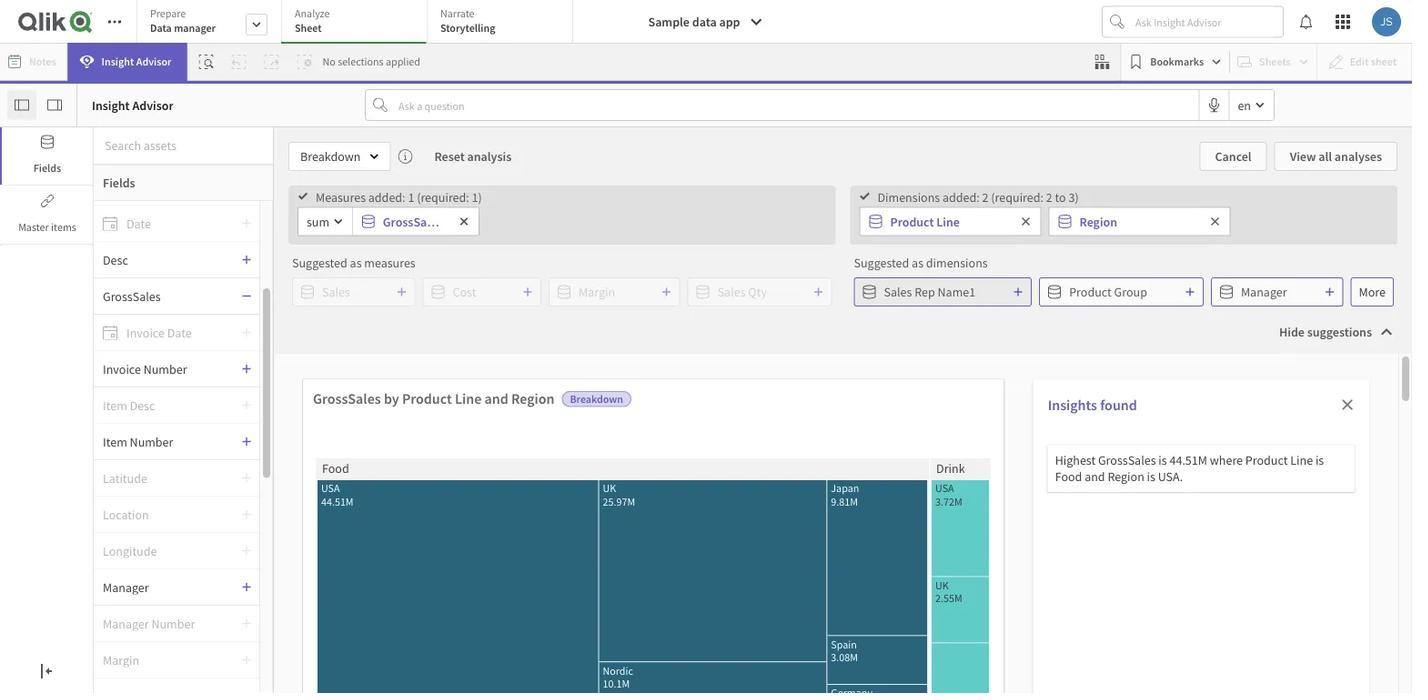 Task type: describe. For each thing, give the bounding box(es) containing it.
ask insight advisor
[[658, 482, 751, 497]]

usa.
[[1158, 469, 1183, 485]]

find
[[615, 456, 638, 473]]

grosssales inside highest grosssales is 44.51m where product line is food and region is usa.
[[1098, 452, 1156, 469]]

hide suggestions
[[1279, 324, 1372, 340]]

with
[[526, 481, 550, 497]]

region inside button
[[1079, 213, 1117, 230]]

grosssales inside button
[[383, 213, 442, 230]]

hide
[[1279, 324, 1305, 340]]

sheet...
[[912, 210, 979, 237]]

using
[[769, 456, 797, 473]]

cancel button
[[1200, 142, 1267, 171]]

2 vertical spatial insight
[[678, 482, 711, 497]]

item number
[[103, 434, 173, 450]]

suggested as dimensions
[[854, 255, 988, 271]]

master
[[18, 220, 49, 234]]

reset analysis
[[434, 148, 512, 165]]

where
[[1210, 452, 1243, 469]]

2 horizontal spatial data
[[742, 456, 766, 473]]

and inside highest grosssales is 44.51m where product line is food and region is usa.
[[1085, 469, 1105, 485]]

narrate
[[440, 6, 475, 20]]

you
[[504, 481, 523, 497]]

new for create
[[920, 419, 946, 438]]

bookmarks button
[[1125, 47, 1226, 76]]

sales rep name1
[[884, 284, 975, 300]]

sample data app
[[648, 14, 740, 30]]

0 vertical spatial found
[[1100, 396, 1137, 414]]

explore
[[377, 456, 416, 473]]

can
[[693, 508, 712, 525]]

desc
[[103, 252, 128, 268]]

2 master items button from the left
[[2, 187, 93, 244]]

grosssales by product line and region
[[313, 389, 554, 408]]

view
[[1290, 148, 1316, 165]]

generate
[[393, 481, 440, 497]]

started
[[714, 210, 778, 237]]

or
[[515, 456, 526, 473]]

data inside explore your data directly or let qlik generate insights for you with
[[446, 456, 470, 473]]

to start creating visualizations and build your new sheet.
[[855, 456, 1026, 525]]

0 horizontal spatial line
[[455, 389, 482, 408]]

44.51m
[[1170, 452, 1207, 469]]

all
[[1319, 148, 1332, 165]]

invoice number button
[[94, 361, 241, 377]]

an
[[506, 210, 529, 237]]

sample
[[648, 14, 690, 30]]

and for build
[[976, 484, 996, 500]]

order number menu item
[[94, 679, 259, 693]]

invoice number
[[103, 361, 187, 377]]

advisor inside dropdown button
[[136, 55, 171, 69]]

1 vertical spatial insight advisor
[[92, 97, 173, 113]]

analysis
[[467, 148, 512, 165]]

region inside highest grosssales is 44.51m where product line is food and region is usa.
[[1108, 469, 1144, 485]]

found inside '. any found insights can be saved to this sheet.'
[[615, 508, 646, 525]]

menu inside choose an option below to get started adding to this sheet... application
[[94, 201, 273, 693]]

view all analyses
[[1290, 148, 1382, 165]]

more button
[[1351, 277, 1394, 307]]

to inside '. any found insights can be saved to this sheet.'
[[764, 508, 775, 525]]

directly
[[472, 456, 512, 473]]

1 deselect field image from the left
[[459, 216, 469, 227]]

qlik
[[545, 456, 566, 473]]

visualizations
[[901, 484, 973, 500]]

search image
[[636, 481, 658, 498]]

hide assets image
[[15, 98, 29, 112]]

use
[[861, 456, 884, 473]]

insight inside dropdown button
[[102, 55, 134, 69]]

suggested for suggested as dimensions
[[854, 255, 909, 271]]

insights
[[1048, 396, 1097, 414]]

narrate storytelling
[[440, 6, 495, 35]]

added: for dimensions
[[943, 189, 980, 205]]

john smith image
[[1372, 7, 1401, 36]]

suggestions
[[1307, 324, 1372, 340]]

sample data app button
[[637, 7, 775, 36]]

1 vertical spatial insight
[[92, 97, 130, 113]]

and for region
[[484, 389, 508, 408]]

insight advisor inside dropdown button
[[102, 55, 171, 69]]

saved
[[730, 508, 761, 525]]

measures added: 1 (required: 1)
[[316, 189, 482, 205]]

insight advisor button
[[68, 43, 187, 81]]

Search assets text field
[[94, 129, 273, 162]]

create
[[876, 419, 917, 438]]

desc button
[[94, 252, 241, 268]]

manager
[[174, 21, 216, 35]]

line inside highest grosssales is 44.51m where product line is food and region is usa.
[[1290, 452, 1313, 469]]

en button
[[1230, 90, 1274, 120]]

selections
[[338, 55, 384, 69]]

1 master items button from the left
[[0, 187, 93, 244]]

1 horizontal spatial is
[[1159, 452, 1167, 469]]

below
[[598, 210, 654, 237]]

grosssales button inside menu item
[[94, 288, 241, 304]]

master items
[[18, 220, 76, 234]]

new for find
[[641, 456, 663, 473]]

measures
[[316, 189, 366, 205]]

food
[[1055, 469, 1082, 485]]

analyze
[[295, 6, 330, 20]]

insights inside explore your data directly or let qlik generate insights for you with
[[442, 481, 484, 497]]

product right by
[[402, 389, 452, 408]]

as for measures
[[350, 255, 362, 271]]

start
[[996, 456, 1020, 473]]

prepare data manager
[[150, 6, 216, 35]]

choose
[[433, 210, 501, 237]]

item number button
[[94, 434, 241, 450]]

name1
[[938, 284, 975, 300]]

grosssales left by
[[313, 389, 381, 408]]

get
[[681, 210, 710, 237]]

sheet
[[940, 458, 968, 473]]

choose an option below to get started adding to this sheet... application
[[0, 0, 1412, 693]]

highest
[[1055, 452, 1096, 469]]

to inside to start creating visualizations and build your new sheet.
[[982, 456, 993, 473]]

insights inside '. any found insights can be saved to this sheet.'
[[649, 508, 690, 525]]

0 vertical spatial this
[[874, 210, 908, 237]]

3)
[[1069, 189, 1079, 205]]

item
[[103, 434, 127, 450]]

2 vertical spatial advisor
[[714, 482, 751, 497]]

dimensions
[[878, 189, 940, 205]]

analyses
[[1335, 148, 1382, 165]]

edit
[[917, 458, 938, 473]]

be
[[714, 508, 728, 525]]



Task type: vqa. For each thing, say whether or not it's contained in the screenshot.
the top insights
yes



Task type: locate. For each thing, give the bounding box(es) containing it.
item number menu item
[[94, 424, 259, 460]]

1 horizontal spatial added:
[[943, 189, 980, 205]]

line up directly
[[455, 389, 482, 408]]

data left directly
[[446, 456, 470, 473]]

analyze sheet
[[295, 6, 330, 35]]

grosssales menu item
[[94, 278, 259, 315]]

new right find in the bottom of the page
[[641, 456, 663, 473]]

region
[[1079, 213, 1117, 230], [511, 389, 554, 408], [1108, 469, 1144, 485]]

1 vertical spatial new
[[641, 456, 663, 473]]

1 vertical spatial manager button
[[94, 579, 241, 595]]

1 vertical spatial region
[[511, 389, 554, 408]]

1 added: from the left
[[368, 189, 405, 205]]

and right food in the right of the page
[[1085, 469, 1105, 485]]

0 vertical spatial insight
[[102, 55, 134, 69]]

product inside product line button
[[890, 213, 934, 230]]

suggested down sum at the left top of the page
[[292, 255, 347, 271]]

0 horizontal spatial grosssales button
[[94, 288, 241, 304]]

advisor down the
[[714, 482, 751, 497]]

for
[[486, 481, 501, 497]]

2 vertical spatial insights
[[649, 508, 690, 525]]

found right the insights
[[1100, 396, 1137, 414]]

1
[[408, 189, 414, 205]]

0 horizontal spatial and
[[484, 389, 508, 408]]

sum
[[307, 213, 329, 230]]

sheet
[[295, 21, 322, 35]]

data left app
[[692, 14, 717, 30]]

data right the
[[742, 456, 766, 473]]

0 horizontal spatial 2
[[982, 189, 989, 205]]

2 horizontal spatial and
[[1085, 469, 1105, 485]]

2 deselect field image from the left
[[1210, 216, 1221, 227]]

0 vertical spatial advisor
[[136, 55, 171, 69]]

sheet. inside to start creating visualizations and build your new sheet.
[[950, 508, 983, 525]]

.
[[762, 481, 766, 497]]

1 vertical spatial manager
[[103, 579, 149, 595]]

creating
[[855, 484, 899, 500]]

1 horizontal spatial (required:
[[991, 189, 1044, 205]]

grosssales
[[383, 213, 442, 230], [103, 288, 161, 304], [313, 389, 381, 408], [1098, 452, 1156, 469]]

0 horizontal spatial (required:
[[417, 189, 469, 205]]

line inside button
[[936, 213, 960, 230]]

data
[[150, 21, 172, 35]]

fields button
[[0, 127, 93, 185], [2, 127, 93, 185], [94, 165, 273, 201]]

analytics
[[949, 419, 1005, 438]]

tab list containing prepare
[[136, 0, 580, 45]]

0 horizontal spatial suggested
[[292, 255, 347, 271]]

2 as from the left
[[912, 255, 923, 271]]

in
[[710, 456, 720, 473]]

suggested for suggested as measures
[[292, 255, 347, 271]]

menu containing desc
[[94, 201, 273, 693]]

this down dimensions
[[874, 210, 908, 237]]

invoice
[[103, 361, 141, 377]]

added: left 1
[[368, 189, 405, 205]]

no
[[323, 55, 335, 69]]

tab list inside choose an option below to get started adding to this sheet... application
[[136, 0, 580, 45]]

product right where
[[1245, 452, 1288, 469]]

items
[[51, 220, 76, 234]]

measures
[[364, 255, 416, 271]]

0 horizontal spatial fields
[[33, 161, 61, 175]]

and left build
[[976, 484, 996, 500]]

0 vertical spatial your
[[419, 456, 443, 473]]

deselect field image
[[459, 216, 469, 227], [1210, 216, 1221, 227]]

product
[[890, 213, 934, 230], [1069, 284, 1112, 300], [402, 389, 452, 408], [1245, 452, 1288, 469]]

grosssales down the desc
[[103, 288, 161, 304]]

storytelling
[[440, 21, 495, 35]]

0 horizontal spatial as
[[350, 255, 362, 271]]

applied
[[386, 55, 420, 69]]

2 up product line button
[[982, 189, 989, 205]]

1 horizontal spatial deselect field image
[[1210, 216, 1221, 227]]

en
[[1238, 97, 1251, 113]]

your down the visualizations
[[899, 508, 923, 525]]

0 vertical spatial line
[[936, 213, 960, 230]]

2 (required: from the left
[[991, 189, 1044, 205]]

2 horizontal spatial is
[[1315, 452, 1324, 469]]

1 vertical spatial this
[[778, 508, 797, 525]]

suggested as measures
[[292, 255, 416, 271]]

selections tool image
[[1095, 55, 1109, 69]]

0 horizontal spatial is
[[1147, 469, 1155, 485]]

0 horizontal spatial added:
[[368, 189, 405, 205]]

no selections applied
[[323, 55, 420, 69]]

smart search image
[[199, 55, 213, 69]]

0 horizontal spatial your
[[419, 456, 443, 473]]

1 horizontal spatial 2
[[1046, 189, 1052, 205]]

this inside '. any found insights can be saved to this sheet.'
[[778, 508, 797, 525]]

your inside to start creating visualizations and build your new sheet.
[[899, 508, 923, 525]]

sheet. inside '. any found insights can be saved to this sheet.'
[[690, 533, 722, 549]]

1 vertical spatial line
[[455, 389, 482, 408]]

sales rep name1 button
[[854, 277, 1032, 307]]

menu
[[94, 201, 273, 693]]

1 vertical spatial insights
[[442, 481, 484, 497]]

your inside explore your data directly or let qlik generate insights for you with
[[419, 456, 443, 473]]

insight advisor down data
[[102, 55, 171, 69]]

product line button
[[860, 208, 1011, 235]]

and
[[484, 389, 508, 408], [1085, 469, 1105, 485], [976, 484, 996, 500]]

edit sheet
[[917, 458, 968, 473]]

choose an option below to get started adding to this sheet...
[[433, 210, 979, 237]]

2 left 3)
[[1046, 189, 1052, 205]]

desc menu item
[[94, 242, 259, 278]]

advisor down data
[[136, 55, 171, 69]]

1 horizontal spatial found
[[1100, 396, 1137, 414]]

2 2 from the left
[[1046, 189, 1052, 205]]

0 horizontal spatial deselect field image
[[459, 216, 469, 227]]

insight
[[102, 55, 134, 69], [92, 97, 130, 113], [678, 482, 711, 497]]

1 horizontal spatial this
[[874, 210, 908, 237]]

region up let
[[511, 389, 554, 408]]

1 vertical spatial advisor
[[132, 97, 173, 113]]

sheet. down can
[[690, 533, 722, 549]]

1 horizontal spatial line
[[936, 213, 960, 230]]

your up generate
[[419, 456, 443, 473]]

breakdown up find in the bottom of the page
[[570, 392, 623, 406]]

grosssales button down 'desc' button
[[94, 288, 241, 304]]

app
[[719, 14, 740, 30]]

2 added: from the left
[[943, 189, 980, 205]]

invoice number menu item
[[94, 351, 259, 388]]

0 horizontal spatial sheet.
[[690, 533, 722, 549]]

1 horizontal spatial as
[[912, 255, 923, 271]]

show properties image
[[47, 98, 62, 112]]

insights found
[[1048, 396, 1137, 414]]

0 vertical spatial new
[[920, 419, 946, 438]]

1 horizontal spatial suggested
[[854, 255, 909, 271]]

manager inside menu item
[[103, 579, 149, 595]]

1 vertical spatial number
[[130, 434, 173, 450]]

1 horizontal spatial manager
[[1241, 284, 1287, 300]]

0 horizontal spatial found
[[615, 508, 646, 525]]

new inside to start creating visualizations and build your new sheet.
[[925, 508, 948, 525]]

number
[[143, 361, 187, 377], [130, 434, 173, 450]]

advisor
[[136, 55, 171, 69], [132, 97, 173, 113], [714, 482, 751, 497]]

as for dimensions
[[912, 255, 923, 271]]

0 horizontal spatial data
[[446, 456, 470, 473]]

the
[[722, 456, 740, 473]]

added:
[[368, 189, 405, 205], [943, 189, 980, 205]]

to right 'saved' at the bottom right of the page
[[764, 508, 775, 525]]

advisor down the insight advisor dropdown button
[[132, 97, 173, 113]]

product inside product group 'button'
[[1069, 284, 1112, 300]]

(required: right 1
[[417, 189, 469, 205]]

(required: for 1)
[[417, 189, 469, 205]]

breakdown inside popup button
[[300, 148, 361, 165]]

added: up sheet...
[[943, 189, 980, 205]]

data inside button
[[692, 14, 717, 30]]

your
[[419, 456, 443, 473], [899, 508, 923, 525]]

0 vertical spatial region
[[1079, 213, 1117, 230]]

product group button
[[1039, 277, 1204, 307]]

deselect field image left an
[[459, 216, 469, 227]]

prepare
[[150, 6, 186, 20]]

1 vertical spatial found
[[615, 508, 646, 525]]

product left group
[[1069, 284, 1112, 300]]

is
[[1159, 452, 1167, 469], [1315, 452, 1324, 469], [1147, 469, 1155, 485]]

grosssales down 1
[[383, 213, 442, 230]]

new right create
[[920, 419, 946, 438]]

grosssales button down measures added: 1 (required: 1)
[[353, 208, 449, 235]]

as
[[350, 255, 362, 271], [912, 255, 923, 271]]

breakdown
[[300, 148, 361, 165], [570, 392, 623, 406]]

deselect field image down cancel on the right of page
[[1210, 216, 1221, 227]]

insights left for
[[442, 481, 484, 497]]

0 vertical spatial manager
[[1241, 284, 1287, 300]]

0 horizontal spatial manager button
[[94, 579, 241, 595]]

rep
[[915, 284, 935, 300]]

region left usa.
[[1108, 469, 1144, 485]]

1 suggested from the left
[[292, 255, 347, 271]]

group
[[1114, 284, 1147, 300]]

number right invoice
[[143, 361, 187, 377]]

breakdown up measures
[[300, 148, 361, 165]]

1 2 from the left
[[982, 189, 989, 205]]

1 horizontal spatial breakdown
[[570, 392, 623, 406]]

1 horizontal spatial manager button
[[1211, 277, 1343, 307]]

1 horizontal spatial grosssales button
[[353, 208, 449, 235]]

to left 3)
[[1055, 189, 1066, 205]]

explore your data directly or let qlik generate insights for you with
[[377, 456, 566, 497]]

1 horizontal spatial sheet.
[[950, 508, 983, 525]]

dimensions added: 2 (required: 2 to 3)
[[878, 189, 1079, 205]]

manager button
[[1211, 277, 1343, 307], [94, 579, 241, 595]]

2 vertical spatial region
[[1108, 469, 1144, 485]]

ask
[[658, 482, 675, 497]]

any
[[768, 481, 788, 497]]

grosssales inside menu item
[[103, 288, 161, 304]]

sheet. down the visualizations
[[950, 508, 983, 525]]

(required:
[[417, 189, 469, 205], [991, 189, 1044, 205]]

0 vertical spatial grosssales button
[[353, 208, 449, 235]]

fields up master items
[[33, 161, 61, 175]]

1 as from the left
[[350, 255, 362, 271]]

2 vertical spatial line
[[1290, 452, 1313, 469]]

by
[[384, 389, 399, 408]]

and inside to start creating visualizations and build your new sheet.
[[976, 484, 996, 500]]

0 vertical spatial insights
[[666, 456, 707, 473]]

1 horizontal spatial fields
[[103, 175, 135, 191]]

deselect field image
[[1020, 216, 1031, 227]]

2
[[982, 189, 989, 205], [1046, 189, 1052, 205]]

insights left in
[[666, 456, 707, 473]]

0 horizontal spatial manager
[[103, 579, 149, 595]]

1 horizontal spatial and
[[976, 484, 996, 500]]

number right the item
[[130, 434, 173, 450]]

create new analytics
[[876, 419, 1005, 438]]

product down dimensions
[[890, 213, 934, 230]]

fields down search assets text box
[[103, 175, 135, 191]]

1)
[[472, 189, 482, 205]]

1 vertical spatial sheet.
[[690, 533, 722, 549]]

1 (required: from the left
[[417, 189, 469, 205]]

reset
[[434, 148, 465, 165]]

insights down ask
[[649, 508, 690, 525]]

cancel
[[1215, 148, 1252, 165]]

product inside highest grosssales is 44.51m where product line is food and region is usa.
[[1245, 452, 1288, 469]]

2 suggested from the left
[[854, 255, 909, 271]]

number for invoice number
[[143, 361, 187, 377]]

this down any
[[778, 508, 797, 525]]

as up rep
[[912, 255, 923, 271]]

1 vertical spatial breakdown
[[570, 392, 623, 406]]

number for item number
[[130, 434, 173, 450]]

manager button inside menu item
[[94, 579, 241, 595]]

1 vertical spatial grosssales button
[[94, 288, 241, 304]]

(required: up deselect field icon
[[991, 189, 1044, 205]]

to right 'adding'
[[851, 210, 870, 237]]

0 horizontal spatial breakdown
[[300, 148, 361, 165]]

as left measures
[[350, 255, 362, 271]]

more
[[1359, 284, 1386, 300]]

0 vertical spatial insight advisor
[[102, 55, 171, 69]]

hide suggestions button
[[1265, 318, 1405, 347]]

1 horizontal spatial your
[[899, 508, 923, 525]]

added: for measures
[[368, 189, 405, 205]]

0 horizontal spatial this
[[778, 508, 797, 525]]

tab list
[[136, 0, 580, 45]]

highest grosssales is 44.51m where product line is food and region is usa.
[[1055, 452, 1324, 485]]

to left "start" at right
[[982, 456, 993, 473]]

1 horizontal spatial data
[[692, 14, 717, 30]]

2 vertical spatial new
[[925, 508, 948, 525]]

option
[[533, 210, 593, 237]]

0 vertical spatial breakdown
[[300, 148, 361, 165]]

line down dimensions added: 2 (required: 2 to 3)
[[936, 213, 960, 230]]

found down search image
[[615, 508, 646, 525]]

0 vertical spatial number
[[143, 361, 187, 377]]

new down the visualizations
[[925, 508, 948, 525]]

product line
[[890, 213, 960, 230]]

. any found insights can be saved to this sheet.
[[615, 481, 797, 549]]

(required: for 2
[[991, 189, 1044, 205]]

insight advisor down the insight advisor dropdown button
[[92, 97, 173, 113]]

manager menu item
[[94, 570, 259, 606]]

2 horizontal spatial line
[[1290, 452, 1313, 469]]

Ask a question text field
[[395, 90, 1199, 120]]

to left get
[[658, 210, 677, 237]]

region up product group
[[1079, 213, 1117, 230]]

and up directly
[[484, 389, 508, 408]]

Ask Insight Advisor text field
[[1132, 7, 1283, 36]]

line right where
[[1290, 452, 1313, 469]]

0 vertical spatial manager button
[[1211, 277, 1343, 307]]

0 vertical spatial sheet.
[[950, 508, 983, 525]]

suggested up sales
[[854, 255, 909, 271]]

grosssales left usa.
[[1098, 452, 1156, 469]]

1 vertical spatial your
[[899, 508, 923, 525]]



